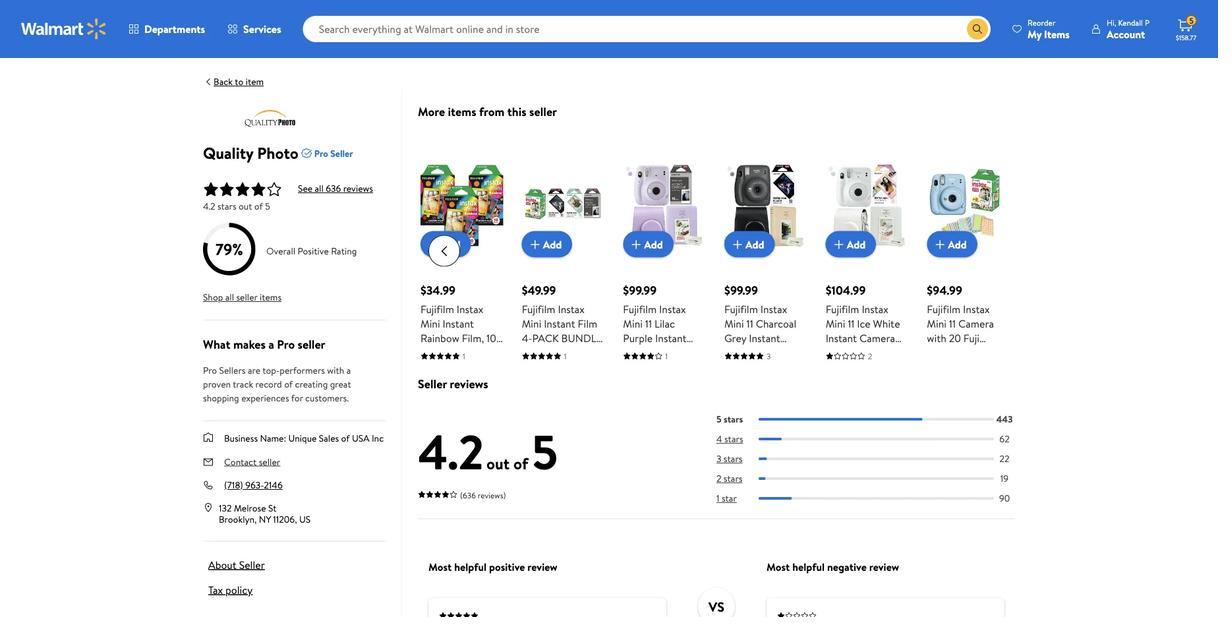 Task type: describe. For each thing, give the bounding box(es) containing it.
and for $99.99 fujifilm instax mini 11 charcoal grey instant camera plus original fuji case, photo album and fujifilm character 10 films (black)
[[787, 374, 803, 388]]

instant inside $34.99 fujifilm instax mini instant rainbow film, 10 sheets, 3 pack
[[443, 316, 474, 330]]

1 down 'film,'
[[463, 350, 465, 361]]

1 horizontal spatial 4.2
[[418, 418, 484, 484]]

album for $99.99 fujifilm instax mini 11 charcoal grey instant camera plus original fuji case, photo album and fujifilm character 10 films (black)
[[755, 374, 784, 388]]

rainbow
[[421, 330, 459, 345]]

progress bar for 90
[[759, 497, 994, 500]]

add for fujifilm instax mini instant film 4-pack bundle set , sky blue 10 black frame 10 monochrome 10 twin 20 90 8 70 7s 50s 25 300 camera sp-1 printer
[[543, 237, 562, 251]]

add to cart image for $104.99
[[831, 236, 847, 252]]

132
[[219, 501, 232, 514]]

, inside 132 melrose st brooklyn, ny 11206 , us
[[295, 513, 297, 526]]

films inside $99.99 fujifilm instax mini 11 charcoal grey instant camera plus original fuji case, photo album and fujifilm character 10 films (black)
[[737, 403, 761, 417]]

pack inside $49.99 fujifilm instax mini instant film 4-pack bundle set , sky blue 10 black frame 10 monochrome 10 twin 20 90 8 70 7s 50s 25 300 camera sp-1 printer
[[532, 330, 559, 345]]

, inside $49.99 fujifilm instax mini instant film 4-pack bundle set , sky blue 10 black frame 10 monochrome 10 twin 20 90 8 70 7s 50s 25 300 camera sp-1 printer
[[542, 345, 544, 359]]

original for $99.99 fujifilm instax mini 11 lilac purple instant camera plus original fuji case, photo album and fujifilm character 10 films (monochrome)
[[623, 359, 660, 374]]

add for fujifilm instax mini 11 charcoal grey instant camera plus original fuji case, photo album and fujifilm character 10 films (black)
[[746, 237, 764, 251]]

mini for $94.99 fujifilm instax mini 11 camera with 20 fuji instant films (sky blue)
[[927, 316, 947, 330]]

back to item
[[214, 75, 264, 88]]

11 for $99.99 fujifilm instax mini 11 charcoal grey instant camera plus original fuji case, photo album and fujifilm character 10 films (black)
[[747, 316, 753, 330]]

$34.99
[[421, 282, 456, 298]]

a inside pro sellers are top-performers with a proven track record of creating great shopping experiences for customers.
[[347, 364, 351, 376]]

films inside $94.99 fujifilm instax mini 11 camera with 20 fuji instant films (sky blue)
[[961, 345, 985, 359]]

add button for fujifilm instax mini 11 lilac purple instant camera plus original fuji case, photo album and fujifilm character 10 films (monochrome)
[[623, 231, 674, 257]]

photo down quality photo logo
[[257, 142, 299, 164]]

films inside $104.99 fujifilm instax mini 11 ice white instant camera plus matching case, photo album and fujifilm character 10 films (macaron)
[[838, 403, 862, 417]]

my
[[1028, 27, 1042, 41]]

add button for fujifilm instax mini 11 charcoal grey instant camera plus original fuji case, photo album and fujifilm character 10 films (black)
[[725, 231, 775, 257]]

search icon image
[[972, 24, 983, 34]]

add to cart image for fujifilm instax mini 11 camera with 20 fuji instant films (sky blue)
[[932, 236, 948, 252]]

name:
[[260, 432, 286, 445]]

2 stars
[[717, 472, 743, 485]]

shop
[[203, 291, 223, 304]]

$94.99 fujifilm instax mini 11 camera with 20 fuji instant films (sky blue)
[[927, 282, 1007, 374]]

back
[[214, 75, 233, 88]]

fujifilm instax mini 11 lilac purple instant camera plus original fuji case, photo album and fujifilm character 10 films (monochrome) image
[[623, 164, 706, 247]]

sales
[[319, 432, 339, 445]]

$104.99
[[826, 282, 866, 298]]

reviews inside see all 636 reviews 4.2 stars out of 5
[[343, 182, 373, 195]]

helpful for negative
[[793, 560, 825, 574]]

of inside pro sellers are top-performers with a proven track record of creating great shopping experiences for customers.
[[284, 377, 293, 390]]

79%
[[216, 238, 243, 260]]

fujifilm instax mini instant film 4-pack bundle set , sky blue 10   black frame 10   monochrome 10   twin 20 90 8 70 7s 50s 25 300 camera sp-1 printer image
[[522, 164, 605, 247]]

add for fujifilm instax mini 11 lilac purple instant camera plus original fuji case, photo album and fujifilm character 10 films (monochrome)
[[644, 237, 663, 251]]

this
[[508, 103, 527, 120]]

$49.99 fujifilm instax mini instant film 4-pack bundle set , sky blue 10 black frame 10 monochrome 10 twin 20 90 8 70 7s 50s 25 300 camera sp-1 printer
[[522, 282, 604, 446]]

1 horizontal spatial reviews
[[450, 376, 488, 392]]

11 for $99.99 fujifilm instax mini 11 lilac purple instant camera plus original fuji case, photo album and fujifilm character 10 films (monochrome)
[[645, 316, 652, 330]]

see
[[298, 182, 313, 195]]

stars inside see all 636 reviews 4.2 stars out of 5
[[218, 199, 236, 212]]

20 inside $49.99 fujifilm instax mini instant film 4-pack bundle set , sky blue 10 black frame 10 monochrome 10 twin 20 90 8 70 7s 50s 25 300 camera sp-1 printer
[[545, 388, 557, 403]]

product group containing $94.99
[[927, 137, 1010, 374]]

great
[[330, 377, 351, 390]]

10 inside $104.99 fujifilm instax mini 11 ice white instant camera plus matching case, photo album and fujifilm character 10 films (macaron)
[[826, 403, 836, 417]]

ice
[[857, 316, 871, 330]]

camera for $104.99 fujifilm instax mini 11 ice white instant camera plus matching case, photo album and fujifilm character 10 films (macaron)
[[860, 330, 895, 345]]

negative
[[827, 560, 867, 574]]

add to cart image for fujifilm instax mini instant film 4-pack bundle set , sky blue 10 black frame 10 monochrome 10 twin 20 90 8 70 7s 50s 25 300 camera sp-1 printer
[[527, 236, 543, 252]]

monochrome
[[522, 374, 583, 388]]

progress bar for 443
[[759, 418, 994, 421]]

10 inside $99.99 fujifilm instax mini 11 lilac purple instant camera plus original fuji case, photo album and fujifilm character 10 films (monochrome)
[[623, 403, 633, 417]]

instax for $49.99 fujifilm instax mini instant film 4-pack bundle set , sky blue 10 black frame 10 monochrome 10 twin 20 90 8 70 7s 50s 25 300 camera sp-1 printer
[[558, 301, 585, 316]]

top-
[[262, 364, 280, 376]]

1 inside $49.99 fujifilm instax mini instant film 4-pack bundle set , sky blue 10 black frame 10 monochrome 10 twin 20 90 8 70 7s 50s 25 300 camera sp-1 printer
[[576, 417, 579, 432]]

seller down the name:
[[259, 455, 280, 468]]

positive
[[489, 560, 525, 574]]

makes
[[233, 336, 266, 353]]

1 down lilac
[[665, 350, 668, 361]]

(636
[[460, 490, 476, 501]]

4
[[717, 432, 722, 445]]

25
[[553, 403, 564, 417]]

70
[[582, 388, 594, 403]]

5 inside see all 636 reviews 4.2 stars out of 5
[[265, 199, 270, 212]]

pro seller
[[314, 147, 353, 159]]

pro sellers are top-performers with a proven track record of creating great shopping experiences for customers.
[[203, 364, 351, 404]]

usa
[[352, 432, 370, 445]]

10 right 8 at the left bottom of page
[[586, 374, 596, 388]]

out inside 4.2 out of 5
[[487, 452, 510, 474]]

hi,
[[1107, 17, 1116, 28]]

add to cart image for $99.99
[[628, 236, 644, 252]]

1 horizontal spatial 90
[[999, 492, 1010, 505]]

fujifilm for $104.99 fujifilm instax mini 11 ice white instant camera plus matching case, photo album and fujifilm character 10 films (macaron)
[[826, 301, 859, 316]]

performers
[[280, 364, 325, 376]]

4-
[[522, 330, 532, 345]]

proven
[[203, 377, 231, 390]]

sp-
[[560, 417, 576, 432]]

1 horizontal spatial items
[[448, 103, 476, 120]]

11 for $104.99 fujifilm instax mini 11 ice white instant camera plus matching case, photo album and fujifilm character 10 films (macaron)
[[848, 316, 855, 330]]

5 up 4
[[717, 413, 722, 426]]

of inside 4.2 out of 5
[[514, 452, 528, 474]]

Walmart Site-Wide search field
[[303, 16, 991, 42]]

0 vertical spatial a
[[269, 336, 274, 353]]

seller right the this
[[529, 103, 557, 120]]

see all 636 reviews 4.2 stars out of 5
[[203, 182, 373, 212]]

fujifilm for $99.99 fujifilm instax mini 11 lilac purple instant camera plus original fuji case, photo album and fujifilm character 10 films (monochrome)
[[623, 301, 657, 316]]

fuji for $99.99 fujifilm instax mini 11 charcoal grey instant camera plus original fuji case, photo album and fujifilm character 10 films (black)
[[763, 359, 779, 374]]

seller for pro seller
[[330, 147, 353, 159]]

product group containing $104.99
[[826, 137, 909, 432]]

camera for $99.99 fujifilm instax mini 11 charcoal grey instant camera plus original fuji case, photo album and fujifilm character 10 films (black)
[[725, 345, 760, 359]]

progress bar for 22
[[759, 458, 994, 460]]

item
[[246, 75, 264, 88]]

more items from this seller
[[418, 103, 557, 120]]

quality
[[203, 142, 253, 164]]

original for $99.99 fujifilm instax mini 11 charcoal grey instant camera plus original fuji case, photo album and fujifilm character 10 films (black)
[[725, 359, 761, 374]]

case, for $99.99 fujifilm instax mini 11 lilac purple instant camera plus original fuji case, photo album and fujifilm character 10 films (monochrome)
[[681, 359, 705, 374]]

7s
[[522, 403, 531, 417]]

(718) 963-2146 link
[[224, 479, 283, 492]]

about
[[208, 557, 237, 572]]

unique
[[288, 432, 317, 445]]

fujifilm instax mini 11 ice white instant camera plus matching case, photo album and fujifilm character 10 films (macaron) image
[[826, 164, 909, 247]]

stars for 4 stars
[[724, 432, 743, 445]]

frame
[[549, 359, 578, 374]]

to
[[235, 75, 243, 88]]

progress bar for 19
[[759, 477, 994, 480]]

add button for fujifilm instax mini 11 ice white instant camera plus matching case, photo album and fujifilm character 10 films (macaron)
[[826, 231, 876, 257]]

instax for $94.99 fujifilm instax mini 11 camera with 20 fuji instant films (sky blue)
[[963, 301, 990, 316]]

4.2 out of 5
[[418, 418, 558, 484]]

add button for fujifilm instax mini instant film 4-pack bundle set , sky blue 10 black frame 10 monochrome 10 twin 20 90 8 70 7s 50s 25 300 camera sp-1 printer
[[522, 231, 572, 257]]

add for fujifilm instax mini 11 ice white instant camera plus matching case, photo album and fujifilm character 10 films (macaron)
[[847, 237, 866, 251]]

2 for 2 stars
[[717, 472, 722, 485]]

previous slide for sellerpage list image
[[429, 235, 460, 267]]

5 up $158.77
[[1190, 15, 1194, 26]]

sky
[[547, 345, 564, 359]]

132 melrose st brooklyn, ny 11206 , us
[[219, 501, 311, 526]]

most for most helpful positive review
[[429, 560, 452, 574]]

overall
[[266, 244, 295, 257]]

11206
[[273, 513, 295, 526]]

photo inside $99.99 fujifilm instax mini 11 lilac purple instant camera plus original fuji case, photo album and fujifilm character 10 films (monochrome)
[[623, 374, 651, 388]]

films inside $99.99 fujifilm instax mini 11 lilac purple instant camera plus original fuji case, photo album and fujifilm character 10 films (monochrome)
[[636, 403, 659, 417]]

fujifilm instax mini instant rainbow film, 10 sheets, 3 pack image
[[421, 164, 503, 247]]

22
[[1000, 452, 1010, 465]]

review for most helpful positive review
[[528, 560, 558, 574]]

add button for fujifilm instax mini 11 camera with 20 fuji instant films (sky blue)
[[927, 231, 978, 257]]

of left usa
[[341, 432, 350, 445]]

bundle
[[561, 330, 603, 345]]

10 right "blue"
[[594, 345, 604, 359]]

stars for 3 stars
[[724, 452, 743, 465]]

shopping
[[203, 391, 239, 404]]

melrose
[[234, 501, 266, 514]]

pro for seller
[[314, 147, 328, 159]]

2 for 2
[[868, 350, 872, 361]]

3 for 3
[[767, 350, 771, 361]]

printer
[[522, 432, 554, 446]]

blue
[[567, 345, 592, 359]]

positive
[[298, 244, 329, 257]]

$104.99 fujifilm instax mini 11 ice white instant camera plus matching case, photo album and fujifilm character 10 films (macaron)
[[826, 282, 908, 432]]

hi, kendall p account
[[1107, 17, 1150, 41]]

review for most helpful negative review
[[869, 560, 899, 574]]

fuji inside $94.99 fujifilm instax mini 11 camera with 20 fuji instant films (sky blue)
[[964, 330, 980, 345]]

(718) 963-2146
[[224, 479, 283, 492]]

11 for $94.99 fujifilm instax mini 11 camera with 20 fuji instant films (sky blue)
[[949, 316, 956, 330]]

instax for $104.99 fujifilm instax mini 11 ice white instant camera plus matching case, photo album and fujifilm character 10 films (macaron)
[[862, 301, 889, 316]]

kendall
[[1118, 17, 1143, 28]]

$99.99 fujifilm instax mini 11 lilac purple instant camera plus original fuji case, photo album and fujifilm character 10 films (monochrome)
[[623, 282, 705, 432]]

vs
[[709, 597, 725, 616]]

seller for about seller
[[239, 557, 265, 572]]

$49.99
[[522, 282, 556, 298]]

4.2 inside see all 636 reviews 4.2 stars out of 5
[[203, 199, 215, 212]]

camera inside $49.99 fujifilm instax mini instant film 4-pack bundle set , sky blue 10 black frame 10 monochrome 10 twin 20 90 8 70 7s 50s 25 300 camera sp-1 printer
[[522, 417, 558, 432]]

mini for $104.99 fujifilm instax mini 11 ice white instant camera plus matching case, photo album and fujifilm character 10 films (macaron)
[[826, 316, 845, 330]]

$158.77
[[1176, 33, 1197, 42]]

set
[[522, 345, 539, 359]]

(sky
[[987, 345, 1007, 359]]

quality photo logo image
[[203, 109, 344, 127]]

from
[[479, 103, 505, 120]]

what
[[203, 336, 230, 353]]

reorder
[[1028, 17, 1056, 28]]

1 vertical spatial pro
[[277, 336, 295, 353]]

10 right frame
[[580, 359, 590, 374]]

account
[[1107, 27, 1145, 41]]

fujifilm up (macaron)
[[826, 388, 859, 403]]

character for $99.99 fujifilm instax mini 11 lilac purple instant camera plus original fuji case, photo album and fujifilm character 10 films (monochrome)
[[659, 388, 705, 403]]

mini for $34.99 fujifilm instax mini instant rainbow film, 10 sheets, 3 pack
[[421, 316, 440, 330]]



Task type: vqa. For each thing, say whether or not it's contained in the screenshot.


Task type: locate. For each thing, give the bounding box(es) containing it.
3 and from the left
[[858, 374, 874, 388]]

album inside $99.99 fujifilm instax mini 11 lilac purple instant camera plus original fuji case, photo album and fujifilm character 10 films (monochrome)
[[653, 374, 683, 388]]

0 horizontal spatial case,
[[681, 359, 705, 374]]

and for $99.99 fujifilm instax mini 11 lilac purple instant camera plus original fuji case, photo album and fujifilm character 10 films (monochrome)
[[686, 374, 702, 388]]

2 character from the left
[[761, 388, 806, 403]]

1 and from the left
[[686, 374, 702, 388]]

walmart image
[[21, 18, 107, 40]]

album inside $104.99 fujifilm instax mini 11 ice white instant camera plus matching case, photo album and fujifilm character 10 films (macaron)
[[826, 374, 855, 388]]

2 horizontal spatial case,
[[826, 359, 851, 374]]

of down quality photo on the left top
[[254, 199, 263, 212]]

1 helpful from the left
[[454, 560, 487, 574]]

mini for $99.99 fujifilm instax mini 11 charcoal grey instant camera plus original fuji case, photo album and fujifilm character 10 films (black)
[[725, 316, 744, 330]]

out up reviews)
[[487, 452, 510, 474]]

2 inside product group
[[868, 350, 872, 361]]

3 progress bar from the top
[[759, 458, 994, 460]]

2 instax from the left
[[558, 301, 585, 316]]

seller reviews
[[418, 376, 488, 392]]

mini inside $49.99 fujifilm instax mini instant film 4-pack bundle set , sky blue 10 black frame 10 monochrome 10 twin 20 90 8 70 7s 50s 25 300 camera sp-1 printer
[[522, 316, 541, 330]]

mini left charcoal
[[725, 316, 744, 330]]

$99.99 up grey
[[725, 282, 758, 298]]

fujifilm instax mini 11 camera with 20 fuji instant films (sky blue) image
[[927, 164, 1010, 247]]

2 case, from the left
[[782, 359, 807, 374]]

0 horizontal spatial items
[[260, 291, 282, 304]]

instant left (sky
[[927, 345, 958, 359]]

1 vertical spatial 4.2
[[418, 418, 484, 484]]

2 product group from the left
[[522, 137, 605, 446]]

character inside $99.99 fujifilm instax mini 11 lilac purple instant camera plus original fuji case, photo album and fujifilm character 10 films (monochrome)
[[659, 388, 705, 403]]

instax for $99.99 fujifilm instax mini 11 lilac purple instant camera plus original fuji case, photo album and fujifilm character 10 films (monochrome)
[[659, 301, 686, 316]]

1 add from the left
[[442, 237, 461, 251]]

2 horizontal spatial pro
[[314, 147, 328, 159]]

1 horizontal spatial 2
[[868, 350, 872, 361]]

0 horizontal spatial $99.99
[[623, 282, 657, 298]]

most helpful positive review
[[429, 560, 558, 574]]

(636 reviews) link
[[418, 487, 506, 502]]

0 vertical spatial out
[[239, 199, 252, 212]]

4 product group from the left
[[725, 137, 807, 417]]

2 and from the left
[[787, 374, 803, 388]]

and down matching
[[858, 374, 874, 388]]

0 horizontal spatial most
[[429, 560, 452, 574]]

camera inside $99.99 fujifilm instax mini 11 charcoal grey instant camera plus original fuji case, photo album and fujifilm character 10 films (black)
[[725, 345, 760, 359]]

11 left lilac
[[645, 316, 652, 330]]

instant inside $49.99 fujifilm instax mini instant film 4-pack bundle set , sky blue 10 black frame 10 monochrome 10 twin 20 90 8 70 7s 50s 25 300 camera sp-1 printer
[[544, 316, 575, 330]]

2 horizontal spatial seller
[[418, 376, 447, 392]]

films left (sky
[[961, 345, 985, 359]]

, right set
[[542, 345, 544, 359]]

instax inside $104.99 fujifilm instax mini 11 ice white instant camera plus matching case, photo album and fujifilm character 10 films (macaron)
[[862, 301, 889, 316]]

0 vertical spatial all
[[315, 182, 324, 195]]

1
[[463, 350, 465, 361], [564, 350, 567, 361], [665, 350, 668, 361], [576, 417, 579, 432], [717, 492, 720, 505]]

with inside pro sellers are top-performers with a proven track record of creating great shopping experiences for customers.
[[327, 364, 344, 376]]

4 instax from the left
[[761, 301, 787, 316]]

progress bar
[[759, 418, 994, 421], [759, 438, 994, 440], [759, 458, 994, 460], [759, 477, 994, 480], [759, 497, 994, 500]]

0 horizontal spatial plus
[[661, 345, 680, 359]]

1 progress bar from the top
[[759, 418, 994, 421]]

a up 'great'
[[347, 364, 351, 376]]

1 horizontal spatial review
[[869, 560, 899, 574]]

1 horizontal spatial ,
[[542, 345, 544, 359]]

films left (black) at the right bottom of the page
[[737, 403, 761, 417]]

11 inside $94.99 fujifilm instax mini 11 camera with 20 fuji instant films (sky blue)
[[949, 316, 956, 330]]

2 helpful from the left
[[793, 560, 825, 574]]

mini left ice
[[826, 316, 845, 330]]

5 progress bar from the top
[[759, 497, 994, 500]]

album for $99.99 fujifilm instax mini 11 lilac purple instant camera plus original fuji case, photo album and fujifilm character 10 films (monochrome)
[[653, 374, 683, 388]]

plus for $104.99 fujifilm instax mini 11 ice white instant camera plus matching case, photo album and fujifilm character 10 films (macaron)
[[826, 345, 844, 359]]

camera left sp-
[[522, 417, 558, 432]]

character inside $104.99 fujifilm instax mini 11 ice white instant camera plus matching case, photo album and fujifilm character 10 films (macaron)
[[862, 388, 908, 403]]

2 down ice
[[868, 350, 872, 361]]

(monochrome)
[[623, 417, 692, 432]]

1 horizontal spatial 3
[[717, 452, 722, 465]]

0 horizontal spatial ,
[[295, 513, 297, 526]]

mini down $94.99
[[927, 316, 947, 330]]

963-
[[245, 479, 264, 492]]

with inside $94.99 fujifilm instax mini 11 camera with 20 fuji instant films (sky blue)
[[927, 330, 947, 345]]

6 add button from the left
[[927, 231, 978, 257]]

fujifilm down $104.99
[[826, 301, 859, 316]]

original down purple
[[623, 359, 660, 374]]

with up 'great'
[[327, 364, 344, 376]]

(636 reviews)
[[460, 490, 506, 501]]

instant right purple
[[655, 330, 687, 345]]

1 horizontal spatial seller
[[330, 147, 353, 159]]

and inside $99.99 fujifilm instax mini 11 lilac purple instant camera plus original fuji case, photo album and fujifilm character 10 films (monochrome)
[[686, 374, 702, 388]]

stars
[[218, 199, 236, 212], [724, 413, 743, 426], [724, 432, 743, 445], [724, 452, 743, 465], [724, 472, 743, 485]]

twin
[[522, 388, 542, 403]]

pack inside $34.99 fujifilm instax mini instant rainbow film, 10 sheets, 3 pack
[[464, 345, 491, 359]]

stars down 3 stars on the right
[[724, 472, 743, 485]]

2 $99.99 from the left
[[725, 282, 758, 298]]

seller
[[529, 103, 557, 120], [236, 291, 258, 304], [298, 336, 325, 353], [259, 455, 280, 468]]

2 11 from the left
[[747, 316, 753, 330]]

plus inside $104.99 fujifilm instax mini 11 ice white instant camera plus matching case, photo album and fujifilm character 10 films (macaron)
[[826, 345, 844, 359]]

62
[[1000, 432, 1010, 445]]

$99.99 inside $99.99 fujifilm instax mini 11 charcoal grey instant camera plus original fuji case, photo album and fujifilm character 10 films (black)
[[725, 282, 758, 298]]

1 horizontal spatial out
[[487, 452, 510, 474]]

3 plus from the left
[[826, 345, 844, 359]]

11 down $94.99
[[949, 316, 956, 330]]

2 plus from the left
[[763, 345, 781, 359]]

1 vertical spatial 2
[[717, 472, 722, 485]]

(718)
[[224, 479, 243, 492]]

character for $99.99 fujifilm instax mini 11 charcoal grey instant camera plus original fuji case, photo album and fujifilm character 10 films (black)
[[761, 388, 806, 403]]

0 horizontal spatial out
[[239, 199, 252, 212]]

1 mini from the left
[[421, 316, 440, 330]]

original inside $99.99 fujifilm instax mini 11 lilac purple instant camera plus original fuji case, photo album and fujifilm character 10 films (monochrome)
[[623, 359, 660, 374]]

most for most helpful negative review
[[767, 560, 790, 574]]

20 inside $94.99 fujifilm instax mini 11 camera with 20 fuji instant films (sky blue)
[[949, 330, 961, 345]]

brooklyn,
[[219, 513, 257, 526]]

0 vertical spatial 20
[[949, 330, 961, 345]]

1 horizontal spatial a
[[347, 364, 351, 376]]

1 vertical spatial 20
[[545, 388, 557, 403]]

film
[[578, 316, 597, 330]]

5 add from the left
[[847, 237, 866, 251]]

1 case, from the left
[[681, 359, 705, 374]]

fuji for $99.99 fujifilm instax mini 11 lilac purple instant camera plus original fuji case, photo album and fujifilm character 10 films (monochrome)
[[662, 359, 678, 374]]

instax inside $49.99 fujifilm instax mini instant film 4-pack bundle set , sky blue 10 black frame 10 monochrome 10 twin 20 90 8 70 7s 50s 25 300 camera sp-1 printer
[[558, 301, 585, 316]]

camera up (sky
[[959, 316, 994, 330]]

3 for 3 stars
[[717, 452, 722, 465]]

add to cart image
[[628, 236, 644, 252], [831, 236, 847, 252]]

shop all seller items
[[203, 291, 282, 304]]

1 add button from the left
[[421, 231, 471, 257]]

0 horizontal spatial a
[[269, 336, 274, 353]]

mini for $99.99 fujifilm instax mini 11 lilac purple instant camera plus original fuji case, photo album and fujifilm character 10 films (monochrome)
[[623, 316, 643, 330]]

fujifilm up 5 stars in the right of the page
[[725, 388, 758, 403]]

camera inside $94.99 fujifilm instax mini 11 camera with 20 fuji instant films (sky blue)
[[959, 316, 994, 330]]

plus inside $99.99 fujifilm instax mini 11 lilac purple instant camera plus original fuji case, photo album and fujifilm character 10 films (monochrome)
[[661, 345, 680, 359]]

0 vertical spatial with
[[927, 330, 947, 345]]

plus down lilac
[[661, 345, 680, 359]]

2 horizontal spatial fuji
[[964, 330, 980, 345]]

5 up overall
[[265, 199, 270, 212]]

stars right 4
[[724, 432, 743, 445]]

add
[[442, 237, 461, 251], [543, 237, 562, 251], [644, 237, 663, 251], [746, 237, 764, 251], [847, 237, 866, 251], [948, 237, 967, 251]]

mini inside $34.99 fujifilm instax mini instant rainbow film, 10 sheets, 3 pack
[[421, 316, 440, 330]]

Search search field
[[303, 16, 991, 42]]

photo inside $104.99 fujifilm instax mini 11 ice white instant camera plus matching case, photo album and fujifilm character 10 films (macaron)
[[853, 359, 881, 374]]

instax
[[457, 301, 483, 316], [558, 301, 585, 316], [659, 301, 686, 316], [761, 301, 787, 316], [862, 301, 889, 316], [963, 301, 990, 316]]

2 horizontal spatial and
[[858, 374, 874, 388]]

0 horizontal spatial helpful
[[454, 560, 487, 574]]

instax for $34.99 fujifilm instax mini instant rainbow film, 10 sheets, 3 pack
[[457, 301, 483, 316]]

instax inside $94.99 fujifilm instax mini 11 camera with 20 fuji instant films (sky blue)
[[963, 301, 990, 316]]

1 most from the left
[[429, 560, 452, 574]]

departments button
[[117, 13, 216, 45]]

and
[[686, 374, 702, 388], [787, 374, 803, 388], [858, 374, 874, 388]]

0 horizontal spatial reviews
[[343, 182, 373, 195]]

0 horizontal spatial album
[[653, 374, 683, 388]]

1 vertical spatial items
[[260, 291, 282, 304]]

product group containing $49.99
[[522, 137, 605, 446]]

out inside see all 636 reviews 4.2 stars out of 5
[[239, 199, 252, 212]]

original inside $99.99 fujifilm instax mini 11 charcoal grey instant camera plus original fuji case, photo album and fujifilm character 10 films (black)
[[725, 359, 761, 374]]

10 inside $99.99 fujifilm instax mini 11 charcoal grey instant camera plus original fuji case, photo album and fujifilm character 10 films (black)
[[725, 403, 734, 417]]

add for fujifilm instax mini 11 camera with 20 fuji instant films (sky blue)
[[948, 237, 967, 251]]

of inside see all 636 reviews 4.2 stars out of 5
[[254, 199, 263, 212]]

progress bar for 62
[[759, 438, 994, 440]]

purple
[[623, 330, 653, 345]]

add for $34.99
[[442, 237, 461, 251]]

fujifilm up (monochrome)
[[623, 388, 657, 403]]

2 vertical spatial seller
[[239, 557, 265, 572]]

plus for $99.99 fujifilm instax mini 11 charcoal grey instant camera plus original fuji case, photo album and fujifilm character 10 films (black)
[[763, 345, 781, 359]]

case, inside $104.99 fujifilm instax mini 11 ice white instant camera plus matching case, photo album and fujifilm character 10 films (macaron)
[[826, 359, 851, 374]]

11 right grey
[[747, 316, 753, 330]]

0 horizontal spatial original
[[623, 359, 660, 374]]

1 horizontal spatial character
[[761, 388, 806, 403]]

1 horizontal spatial plus
[[763, 345, 781, 359]]

(black)
[[763, 403, 795, 417]]

1 add to cart image from the left
[[426, 236, 442, 252]]

$99.99 for $99.99 fujifilm instax mini 11 charcoal grey instant camera plus original fuji case, photo album and fujifilm character 10 films (black)
[[725, 282, 758, 298]]

fuji down charcoal
[[763, 359, 779, 374]]

2 progress bar from the top
[[759, 438, 994, 440]]

mini inside $99.99 fujifilm instax mini 11 charcoal grey instant camera plus original fuji case, photo album and fujifilm character 10 films (black)
[[725, 316, 744, 330]]

2 horizontal spatial album
[[826, 374, 855, 388]]

1 horizontal spatial original
[[725, 359, 761, 374]]

instant inside $99.99 fujifilm instax mini 11 charcoal grey instant camera plus original fuji case, photo album and fujifilm character 10 films (black)
[[749, 330, 780, 345]]

11 inside $99.99 fujifilm instax mini 11 lilac purple instant camera plus original fuji case, photo album and fujifilm character 10 films (monochrome)
[[645, 316, 652, 330]]

fujifilm instax mini 11 charcoal grey instant camera plus original fuji case, photo album and fujifilm character 10 films (black) image
[[725, 164, 807, 247]]

0 vertical spatial seller
[[330, 147, 353, 159]]

tax policy button
[[203, 582, 258, 597]]

track
[[233, 377, 253, 390]]

original
[[623, 359, 660, 374], [725, 359, 761, 374]]

1 horizontal spatial case,
[[782, 359, 807, 374]]

photo inside $99.99 fujifilm instax mini 11 charcoal grey instant camera plus original fuji case, photo album and fujifilm character 10 films (black)
[[725, 374, 752, 388]]

stars up 4 stars
[[724, 413, 743, 426]]

experiences
[[241, 391, 289, 404]]

films
[[961, 345, 985, 359], [636, 403, 659, 417], [737, 403, 761, 417], [838, 403, 862, 417]]

0 vertical spatial 4.2
[[203, 199, 215, 212]]

fujifilm inside $34.99 fujifilm instax mini instant rainbow film, 10 sheets, 3 pack
[[421, 301, 454, 316]]

2 vertical spatial pro
[[203, 364, 217, 376]]

0 horizontal spatial character
[[659, 388, 705, 403]]

4 mini from the left
[[725, 316, 744, 330]]

mini up set
[[522, 316, 541, 330]]

4 11 from the left
[[949, 316, 956, 330]]

fujifilm down $94.99
[[927, 301, 961, 316]]

2 review from the left
[[869, 560, 899, 574]]

3 11 from the left
[[848, 316, 855, 330]]

white
[[873, 316, 900, 330]]

reviews down the sheets, on the bottom left of page
[[450, 376, 488, 392]]

fujifilm for $34.99 fujifilm instax mini instant rainbow film, 10 sheets, 3 pack
[[421, 301, 454, 316]]

0 horizontal spatial 2
[[717, 472, 722, 485]]

1 11 from the left
[[645, 316, 652, 330]]

mini for $49.99 fujifilm instax mini instant film 4-pack bundle set , sky blue 10 black frame 10 monochrome 10 twin 20 90 8 70 7s 50s 25 300 camera sp-1 printer
[[522, 316, 541, 330]]

camera down $104.99
[[860, 330, 895, 345]]

add to cart image for fujifilm instax mini 11 charcoal grey instant camera plus original fuji case, photo album and fujifilm character 10 films (black)
[[730, 236, 746, 252]]

$99.99 up lilac
[[623, 282, 657, 298]]

4.2 down quality
[[203, 199, 215, 212]]

0 vertical spatial reviews
[[343, 182, 373, 195]]

contact seller
[[224, 455, 280, 468]]

all for seller
[[225, 291, 234, 304]]

0 horizontal spatial seller
[[239, 557, 265, 572]]

instant left film
[[544, 316, 575, 330]]

300
[[567, 403, 585, 417]]

2 horizontal spatial character
[[862, 388, 908, 403]]

what makes a pro seller
[[203, 336, 325, 353]]

0 horizontal spatial 4.2
[[203, 199, 215, 212]]

6 mini from the left
[[927, 316, 947, 330]]

20 up blue)
[[949, 330, 961, 345]]

2 add to cart image from the left
[[527, 236, 543, 252]]

instant
[[443, 316, 474, 330], [544, 316, 575, 330], [655, 330, 687, 345], [749, 330, 780, 345], [826, 330, 857, 345], [927, 345, 958, 359]]

1 vertical spatial all
[[225, 291, 234, 304]]

3 add to cart image from the left
[[730, 236, 746, 252]]

instax for $99.99 fujifilm instax mini 11 charcoal grey instant camera plus original fuji case, photo album and fujifilm character 10 films (black)
[[761, 301, 787, 316]]

a right makes
[[269, 336, 274, 353]]

1 vertical spatial out
[[487, 452, 510, 474]]

stars up 79%
[[218, 199, 236, 212]]

pro inside pro sellers are top-performers with a proven track record of creating great shopping experiences for customers.
[[203, 364, 217, 376]]

6 instax from the left
[[963, 301, 990, 316]]

stars for 5 stars
[[724, 413, 743, 426]]

helpful left positive
[[454, 560, 487, 574]]

5 product group from the left
[[826, 137, 909, 432]]

1 horizontal spatial fuji
[[763, 359, 779, 374]]

1 horizontal spatial add to cart image
[[831, 236, 847, 252]]

instax inside $34.99 fujifilm instax mini instant rainbow film, 10 sheets, 3 pack
[[457, 301, 483, 316]]

443
[[996, 413, 1013, 426]]

1 horizontal spatial most
[[767, 560, 790, 574]]

policy
[[226, 582, 253, 597]]

camera inside $104.99 fujifilm instax mini 11 ice white instant camera plus matching case, photo album and fujifilm character 10 films (macaron)
[[860, 330, 895, 345]]

3 character from the left
[[862, 388, 908, 403]]

stars for 2 stars
[[724, 472, 743, 485]]

5 instax from the left
[[862, 301, 889, 316]]

contact seller button
[[224, 455, 280, 468]]

fujifilm down $49.99
[[522, 301, 555, 316]]

fujifilm up purple
[[623, 301, 657, 316]]

fujifilm for $99.99 fujifilm instax mini 11 charcoal grey instant camera plus original fuji case, photo album and fujifilm character 10 films (black)
[[725, 301, 758, 316]]

items down overall
[[260, 291, 282, 304]]

1 vertical spatial reviews
[[450, 376, 488, 392]]

helpful left negative at bottom right
[[793, 560, 825, 574]]

2 horizontal spatial 3
[[767, 350, 771, 361]]

10
[[487, 330, 496, 345], [594, 345, 604, 359], [580, 359, 590, 374], [586, 374, 596, 388], [623, 403, 633, 417], [725, 403, 734, 417], [826, 403, 836, 417]]

films down matching
[[838, 403, 862, 417]]

fujifilm inside $94.99 fujifilm instax mini 11 camera with 20 fuji instant films (sky blue)
[[927, 301, 961, 316]]

case, inside $99.99 fujifilm instax mini 11 lilac purple instant camera plus original fuji case, photo album and fujifilm character 10 films (monochrome)
[[681, 359, 705, 374]]

fuji inside $99.99 fujifilm instax mini 11 lilac purple instant camera plus original fuji case, photo album and fujifilm character 10 films (monochrome)
[[662, 359, 678, 374]]

11 inside $99.99 fujifilm instax mini 11 charcoal grey instant camera plus original fuji case, photo album and fujifilm character 10 films (black)
[[747, 316, 753, 330]]

0 vertical spatial 90
[[559, 388, 571, 403]]

10 up 4 stars
[[725, 403, 734, 417]]

20 right twin
[[545, 388, 557, 403]]

5 add button from the left
[[826, 231, 876, 257]]

helpful for positive
[[454, 560, 487, 574]]

of up for at left
[[284, 377, 293, 390]]

19
[[1001, 472, 1009, 485]]

1 vertical spatial ,
[[295, 513, 297, 526]]

record
[[256, 377, 282, 390]]

1 horizontal spatial with
[[927, 330, 947, 345]]

instant right grey
[[749, 330, 780, 345]]

4 stars
[[717, 432, 743, 445]]

11 left ice
[[848, 316, 855, 330]]

instax inside $99.99 fujifilm instax mini 11 lilac purple instant camera plus original fuji case, photo album and fujifilm character 10 films (monochrome)
[[659, 301, 686, 316]]

1 plus from the left
[[661, 345, 680, 359]]

all inside see all 636 reviews 4.2 stars out of 5
[[315, 182, 324, 195]]

1 character from the left
[[659, 388, 705, 403]]

1 horizontal spatial helpful
[[793, 560, 825, 574]]

seller right shop
[[236, 291, 258, 304]]

mini left lilac
[[623, 316, 643, 330]]

plus down charcoal
[[763, 345, 781, 359]]

1 left "blue"
[[564, 350, 567, 361]]

10 right 70
[[623, 403, 633, 417]]

pro up top-
[[277, 336, 295, 353]]

and inside $104.99 fujifilm instax mini 11 ice white instant camera plus matching case, photo album and fujifilm character 10 films (macaron)
[[858, 374, 874, 388]]

album
[[653, 374, 683, 388], [755, 374, 784, 388], [826, 374, 855, 388]]

1 right 25
[[576, 417, 579, 432]]

with up blue)
[[927, 330, 947, 345]]

$94.99
[[927, 282, 962, 298]]

90 inside $49.99 fujifilm instax mini instant film 4-pack bundle set , sky blue 10 black frame 10 monochrome 10 twin 20 90 8 70 7s 50s 25 300 camera sp-1 printer
[[559, 388, 571, 403]]

1 horizontal spatial all
[[315, 182, 324, 195]]

pro
[[314, 147, 328, 159], [277, 336, 295, 353], [203, 364, 217, 376]]

all for 636
[[315, 182, 324, 195]]

services
[[243, 22, 281, 36]]

plus for $99.99 fujifilm instax mini 11 lilac purple instant camera plus original fuji case, photo album and fujifilm character 10 films (monochrome)
[[661, 345, 680, 359]]

0 vertical spatial 2
[[868, 350, 872, 361]]

product group containing $34.99
[[421, 137, 503, 361]]

instant inside $94.99 fujifilm instax mini 11 camera with 20 fuji instant films (sky blue)
[[927, 345, 958, 359]]

0 horizontal spatial all
[[225, 291, 234, 304]]

1 product group from the left
[[421, 137, 503, 361]]

matching
[[847, 345, 890, 359]]

instant inside $99.99 fujifilm instax mini 11 lilac purple instant camera plus original fuji case, photo album and fujifilm character 10 films (monochrome)
[[655, 330, 687, 345]]

instax inside $99.99 fujifilm instax mini 11 charcoal grey instant camera plus original fuji case, photo album and fujifilm character 10 films (black)
[[761, 301, 787, 316]]

0 horizontal spatial 20
[[545, 388, 557, 403]]

out up 79%
[[239, 199, 252, 212]]

add to cart image for $34.99
[[426, 236, 442, 252]]

rating
[[331, 244, 357, 257]]

3 album from the left
[[826, 374, 855, 388]]

business name: unique sales of usa inc
[[224, 432, 384, 445]]

2 add to cart image from the left
[[831, 236, 847, 252]]

fujifilm inside $49.99 fujifilm instax mini instant film 4-pack bundle set , sky blue 10 black frame 10 monochrome 10 twin 20 90 8 70 7s 50s 25 300 camera sp-1 printer
[[522, 301, 555, 316]]

2 horizontal spatial plus
[[826, 345, 844, 359]]

11
[[645, 316, 652, 330], [747, 316, 753, 330], [848, 316, 855, 330], [949, 316, 956, 330]]

0 horizontal spatial review
[[528, 560, 558, 574]]

, left us
[[295, 513, 297, 526]]

p
[[1145, 17, 1150, 28]]

1 add to cart image from the left
[[628, 236, 644, 252]]

mini up the sheets, on the bottom left of page
[[421, 316, 440, 330]]

mini inside $99.99 fujifilm instax mini 11 lilac purple instant camera plus original fuji case, photo album and fujifilm character 10 films (monochrome)
[[623, 316, 643, 330]]

1 vertical spatial seller
[[418, 376, 447, 392]]

character inside $99.99 fujifilm instax mini 11 charcoal grey instant camera plus original fuji case, photo album and fujifilm character 10 films (black)
[[761, 388, 806, 403]]

2 mini from the left
[[522, 316, 541, 330]]

1 album from the left
[[653, 374, 683, 388]]

0 vertical spatial items
[[448, 103, 476, 120]]

1 original from the left
[[623, 359, 660, 374]]

mini inside $104.99 fujifilm instax mini 11 ice white instant camera plus matching case, photo album and fujifilm character 10 films (macaron)
[[826, 316, 845, 330]]

$99.99 inside $99.99 fujifilm instax mini 11 lilac purple instant camera plus original fuji case, photo album and fujifilm character 10 films (monochrome)
[[623, 282, 657, 298]]

0 horizontal spatial 90
[[559, 388, 571, 403]]

1 horizontal spatial 20
[[949, 330, 961, 345]]

contact
[[224, 455, 257, 468]]

instant inside $104.99 fujifilm instax mini 11 ice white instant camera plus matching case, photo album and fujifilm character 10 films (macaron)
[[826, 330, 857, 345]]

fujifilm down the $34.99
[[421, 301, 454, 316]]

1 instax from the left
[[457, 301, 483, 316]]

1 review from the left
[[528, 560, 558, 574]]

with
[[927, 330, 947, 345], [327, 364, 344, 376]]

departments
[[144, 22, 205, 36]]

pro for sellers
[[203, 364, 217, 376]]

pack
[[532, 330, 559, 345], [464, 345, 491, 359]]

4 progress bar from the top
[[759, 477, 994, 480]]

2 original from the left
[[725, 359, 761, 374]]

3 add from the left
[[644, 237, 663, 251]]

review right negative at bottom right
[[869, 560, 899, 574]]

1 vertical spatial with
[[327, 364, 344, 376]]

quality photo
[[203, 142, 299, 164]]

product group
[[421, 137, 503, 361], [522, 137, 605, 446], [623, 137, 706, 432], [725, 137, 807, 417], [826, 137, 909, 432], [927, 137, 1010, 374]]

4 add from the left
[[746, 237, 764, 251]]

0 horizontal spatial fuji
[[662, 359, 678, 374]]

6 add from the left
[[948, 237, 967, 251]]

$99.99 fujifilm instax mini 11 charcoal grey instant camera plus original fuji case, photo album and fujifilm character 10 films (black)
[[725, 282, 807, 417]]

photo down purple
[[623, 374, 651, 388]]

3 case, from the left
[[826, 359, 851, 374]]

1 horizontal spatial and
[[787, 374, 803, 388]]

2 album from the left
[[755, 374, 784, 388]]

1 $99.99 from the left
[[623, 282, 657, 298]]

(macaron)
[[826, 417, 873, 432]]

3
[[456, 345, 462, 359], [767, 350, 771, 361], [717, 452, 722, 465]]

0 horizontal spatial pro
[[203, 364, 217, 376]]

$99.99
[[623, 282, 657, 298], [725, 282, 758, 298]]

0 vertical spatial ,
[[542, 345, 544, 359]]

overall positive rating
[[266, 244, 357, 257]]

6 product group from the left
[[927, 137, 1010, 374]]

3 mini from the left
[[623, 316, 643, 330]]

case, for $99.99 fujifilm instax mini 11 charcoal grey instant camera plus original fuji case, photo album and fujifilm character 10 films (black)
[[782, 359, 807, 374]]

reviews)
[[478, 490, 506, 501]]

90 left 8 at the left bottom of page
[[559, 388, 571, 403]]

seller up performers
[[298, 336, 325, 353]]

camera down lilac
[[623, 345, 659, 359]]

$34.99 fujifilm instax mini instant rainbow film, 10 sheets, 3 pack
[[421, 282, 496, 359]]

camera for $99.99 fujifilm instax mini 11 lilac purple instant camera plus original fuji case, photo album and fujifilm character 10 films (monochrome)
[[623, 345, 659, 359]]

3 instax from the left
[[659, 301, 686, 316]]

case, inside $99.99 fujifilm instax mini 11 charcoal grey instant camera plus original fuji case, photo album and fujifilm character 10 films (black)
[[782, 359, 807, 374]]

add to cart image
[[426, 236, 442, 252], [527, 236, 543, 252], [730, 236, 746, 252], [932, 236, 948, 252]]

more
[[418, 103, 445, 120]]

album inside $99.99 fujifilm instax mini 11 charcoal grey instant camera plus original fuji case, photo album and fujifilm character 10 films (black)
[[755, 374, 784, 388]]

pack up black
[[532, 330, 559, 345]]

1 horizontal spatial album
[[755, 374, 784, 388]]

fuji inside $99.99 fujifilm instax mini 11 charcoal grey instant camera plus original fuji case, photo album and fujifilm character 10 films (black)
[[763, 359, 779, 374]]

3 add button from the left
[[623, 231, 674, 257]]

creating
[[295, 377, 328, 390]]

reorder my items
[[1028, 17, 1070, 41]]

ny
[[259, 513, 271, 526]]

5 left sp-
[[532, 418, 558, 484]]

all
[[315, 182, 324, 195], [225, 291, 234, 304]]

1 vertical spatial a
[[347, 364, 351, 376]]

photo
[[257, 142, 299, 164], [853, 359, 881, 374], [623, 374, 651, 388], [725, 374, 752, 388]]

fuji left (sky
[[964, 330, 980, 345]]

1 vertical spatial 90
[[999, 492, 1010, 505]]

all right see
[[315, 182, 324, 195]]

1 horizontal spatial pack
[[532, 330, 559, 345]]

fujifilm for $49.99 fujifilm instax mini instant film 4-pack bundle set , sky blue 10 black frame 10 monochrome 10 twin 20 90 8 70 7s 50s 25 300 camera sp-1 printer
[[522, 301, 555, 316]]

,
[[542, 345, 544, 359], [295, 513, 297, 526]]

4 add to cart image from the left
[[932, 236, 948, 252]]

reviews right 636
[[343, 182, 373, 195]]

3 left 'film,'
[[456, 345, 462, 359]]

4 add button from the left
[[725, 231, 775, 257]]

2 add from the left
[[543, 237, 562, 251]]

2 most from the left
[[767, 560, 790, 574]]

instant left ice
[[826, 330, 857, 345]]

0 horizontal spatial and
[[686, 374, 702, 388]]

0 vertical spatial pro
[[314, 147, 328, 159]]

add button for $34.99
[[421, 231, 471, 257]]

mini inside $94.99 fujifilm instax mini 11 camera with 20 fuji instant films (sky blue)
[[927, 316, 947, 330]]

2 add button from the left
[[522, 231, 572, 257]]

5 mini from the left
[[826, 316, 845, 330]]

blue)
[[927, 359, 951, 374]]

photo down ice
[[853, 359, 881, 374]]

3 inside $34.99 fujifilm instax mini instant rainbow film, 10 sheets, 3 pack
[[456, 345, 462, 359]]

3 product group from the left
[[623, 137, 706, 432]]

3 down 4
[[717, 452, 722, 465]]

2146
[[264, 479, 283, 492]]

0 horizontal spatial pack
[[464, 345, 491, 359]]

2 up 1 star
[[717, 472, 722, 485]]

3 stars
[[717, 452, 743, 465]]

plus left matching
[[826, 345, 844, 359]]

11 inside $104.99 fujifilm instax mini 11 ice white instant camera plus matching case, photo album and fujifilm character 10 films (macaron)
[[848, 316, 855, 330]]

1 horizontal spatial pro
[[277, 336, 295, 353]]

fujifilm up grey
[[725, 301, 758, 316]]

films right 70
[[636, 403, 659, 417]]

fujifilm for $94.99 fujifilm instax mini 11 camera with 20 fuji instant films (sky blue)
[[927, 301, 961, 316]]

1 left star
[[717, 492, 720, 505]]

and up (monochrome)
[[686, 374, 702, 388]]

photo up 5 stars in the right of the page
[[725, 374, 752, 388]]

10 inside $34.99 fujifilm instax mini instant rainbow film, 10 sheets, 3 pack
[[487, 330, 496, 345]]

plus inside $99.99 fujifilm instax mini 11 charcoal grey instant camera plus original fuji case, photo album and fujifilm character 10 films (black)
[[763, 345, 781, 359]]

0 horizontal spatial 3
[[456, 345, 462, 359]]

0 horizontal spatial add to cart image
[[628, 236, 644, 252]]

and inside $99.99 fujifilm instax mini 11 charcoal grey instant camera plus original fuji case, photo album and fujifilm character 10 films (black)
[[787, 374, 803, 388]]

camera inside $99.99 fujifilm instax mini 11 lilac purple instant camera plus original fuji case, photo album and fujifilm character 10 films (monochrome)
[[623, 345, 659, 359]]

and up (black) at the right bottom of the page
[[787, 374, 803, 388]]

10 right (black) at the right bottom of the page
[[826, 403, 836, 417]]

$99.99 for $99.99 fujifilm instax mini 11 lilac purple instant camera plus original fuji case, photo album and fujifilm character 10 films (monochrome)
[[623, 282, 657, 298]]

4.2 up (636 reviews) link
[[418, 418, 484, 484]]

all right shop
[[225, 291, 234, 304]]

us
[[299, 513, 311, 526]]

character
[[659, 388, 705, 403], [761, 388, 806, 403], [862, 388, 908, 403]]

about seller
[[208, 557, 265, 572]]

636
[[326, 182, 341, 195]]

1 horizontal spatial $99.99
[[725, 282, 758, 298]]

original down grey
[[725, 359, 761, 374]]

0 horizontal spatial with
[[327, 364, 344, 376]]

reviews
[[343, 182, 373, 195], [450, 376, 488, 392]]



